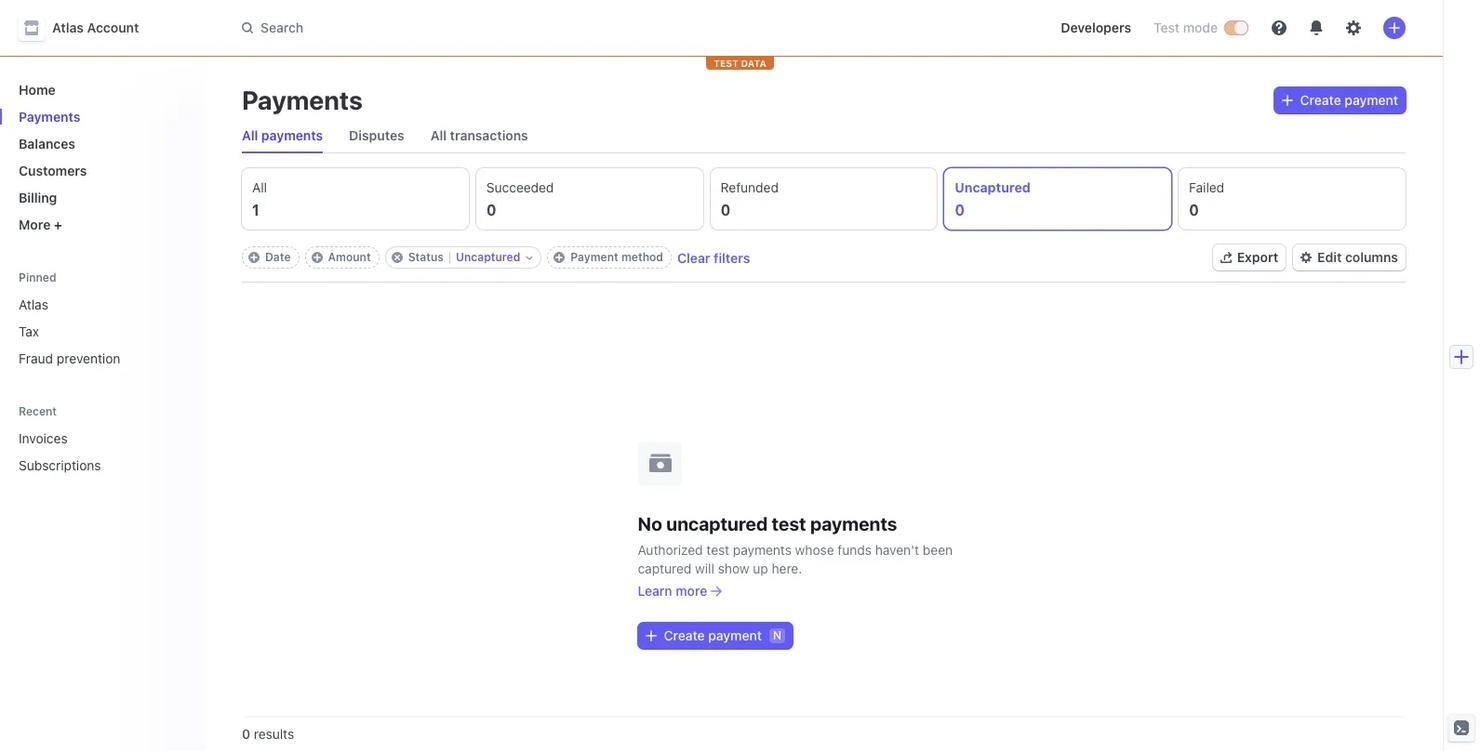 Task type: vqa. For each thing, say whether or not it's contained in the screenshot.
Atlas within the button
yes



Task type: locate. For each thing, give the bounding box(es) containing it.
all transactions
[[430, 127, 528, 143]]

1 vertical spatial payments
[[810, 513, 897, 534]]

0 vertical spatial uncaptured
[[955, 180, 1031, 195]]

payment inside create payment popup button
[[1345, 92, 1398, 108]]

payment
[[571, 250, 618, 264]]

0 horizontal spatial test
[[706, 542, 729, 558]]

more
[[676, 583, 707, 599]]

1 horizontal spatial atlas
[[52, 20, 84, 35]]

create inside button
[[664, 628, 705, 643]]

whose
[[795, 542, 834, 558]]

1 horizontal spatial create payment
[[1300, 92, 1398, 108]]

1 horizontal spatial payment
[[1345, 92, 1398, 108]]

1 vertical spatial payment
[[708, 628, 762, 643]]

more +
[[19, 217, 62, 233]]

test
[[772, 513, 806, 534], [706, 542, 729, 558]]

authorized test payments whose funds haven't been captured will show up here.
[[638, 542, 953, 576]]

1 vertical spatial test
[[706, 542, 729, 558]]

export
[[1237, 249, 1278, 265]]

0 inside 'failed 0'
[[1189, 202, 1199, 219]]

payment down settings icon
[[1345, 92, 1398, 108]]

atlas link
[[11, 289, 190, 320]]

create payment down settings icon
[[1300, 92, 1398, 108]]

all up all 1
[[242, 127, 258, 143]]

payment for create payment button
[[708, 628, 762, 643]]

tax link
[[11, 316, 190, 347]]

refunded
[[721, 180, 779, 195]]

billing
[[19, 190, 57, 206]]

0
[[486, 202, 496, 219], [721, 202, 731, 219], [955, 202, 965, 219], [1189, 202, 1199, 219], [242, 727, 250, 742]]

uncaptured inside clear filters toolbar
[[456, 250, 520, 264]]

tab list containing all payments
[[234, 119, 1406, 154]]

payment inside create payment button
[[708, 628, 762, 643]]

home link
[[11, 74, 190, 105]]

create down learn more link
[[664, 628, 705, 643]]

0 horizontal spatial uncaptured
[[456, 250, 520, 264]]

payments up the balances
[[19, 109, 80, 125]]

svg image inside create payment popup button
[[1282, 95, 1293, 106]]

0 for refunded 0
[[721, 202, 731, 219]]

date
[[265, 250, 291, 264]]

2 horizontal spatial payments
[[810, 513, 897, 534]]

0 vertical spatial svg image
[[1282, 95, 1293, 106]]

atlas account button
[[19, 15, 158, 41]]

payments
[[261, 127, 323, 143], [810, 513, 897, 534], [733, 542, 792, 558]]

0 for uncaptured 0
[[955, 202, 965, 219]]

learn
[[638, 583, 672, 599]]

svg image
[[1282, 95, 1293, 106], [645, 630, 656, 642]]

0 inside "refunded 0"
[[721, 202, 731, 219]]

svg image down the help icon
[[1282, 95, 1293, 106]]

search
[[260, 20, 303, 35]]

1 vertical spatial svg image
[[645, 630, 656, 642]]

failed
[[1189, 180, 1224, 195]]

svg image inside create payment button
[[645, 630, 656, 642]]

0 inside uncaptured 0
[[955, 202, 965, 219]]

refunded 0
[[721, 180, 779, 219]]

test up will
[[706, 542, 729, 558]]

transactions
[[450, 127, 528, 143]]

export button
[[1213, 245, 1286, 271]]

no
[[638, 513, 662, 534]]

payments up funds
[[810, 513, 897, 534]]

1 horizontal spatial payments
[[733, 542, 792, 558]]

atlas down pinned
[[19, 297, 48, 313]]

1 vertical spatial atlas
[[19, 297, 48, 313]]

payment down show
[[708, 628, 762, 643]]

subscriptions link
[[11, 450, 164, 481]]

create
[[1300, 92, 1341, 108], [664, 628, 705, 643]]

0 vertical spatial create
[[1300, 92, 1341, 108]]

developers link
[[1053, 13, 1139, 43]]

1 vertical spatial tab list
[[242, 168, 1406, 230]]

all up the 1
[[252, 180, 267, 195]]

all left transactions
[[430, 127, 447, 143]]

0 horizontal spatial create
[[664, 628, 705, 643]]

2 vertical spatial payments
[[733, 542, 792, 558]]

atlas inside pinned element
[[19, 297, 48, 313]]

succeeded 0
[[486, 180, 554, 219]]

svg image for create payment button
[[645, 630, 656, 642]]

0 horizontal spatial create payment
[[664, 628, 762, 643]]

test inside authorized test payments whose funds haven't been captured will show up here.
[[706, 542, 729, 558]]

pinned
[[19, 271, 56, 285]]

1 vertical spatial uncaptured
[[456, 250, 520, 264]]

fraud
[[19, 351, 53, 367]]

0 vertical spatial create payment
[[1300, 92, 1398, 108]]

0 horizontal spatial atlas
[[19, 297, 48, 313]]

all
[[242, 127, 258, 143], [430, 127, 447, 143], [252, 180, 267, 195]]

payments up all 1
[[261, 127, 323, 143]]

subscriptions
[[19, 458, 101, 474]]

developers
[[1061, 20, 1131, 35]]

0 vertical spatial atlas
[[52, 20, 84, 35]]

add payment method image
[[554, 252, 565, 263]]

test mode
[[1154, 20, 1218, 35]]

clear
[[677, 250, 710, 266]]

mode
[[1183, 20, 1218, 35]]

atlas left the account
[[52, 20, 84, 35]]

create payment
[[1300, 92, 1398, 108], [664, 628, 762, 643]]

edit status image
[[526, 254, 533, 261]]

all for 1
[[252, 180, 267, 195]]

create payment inside create payment popup button
[[1300, 92, 1398, 108]]

create down notifications image
[[1300, 92, 1341, 108]]

fraud prevention link
[[11, 343, 190, 374]]

uncaptured for uncaptured 0
[[955, 180, 1031, 195]]

more
[[19, 217, 51, 233]]

uncaptured inside tab list
[[955, 180, 1031, 195]]

results
[[254, 727, 294, 742]]

0 vertical spatial payments
[[261, 127, 323, 143]]

payments up the all payments
[[242, 85, 363, 115]]

payments
[[242, 85, 363, 115], [19, 109, 80, 125]]

1 vertical spatial create
[[664, 628, 705, 643]]

help image
[[1272, 20, 1287, 35]]

edit
[[1317, 249, 1342, 265]]

all for payments
[[242, 127, 258, 143]]

recent element
[[0, 423, 205, 481]]

been
[[923, 542, 953, 558]]

uncaptured
[[955, 180, 1031, 195], [456, 250, 520, 264]]

test data
[[714, 58, 766, 69]]

balances
[[19, 136, 75, 152]]

funds
[[838, 542, 872, 558]]

all payments link
[[234, 123, 330, 149]]

payments up up
[[733, 542, 792, 558]]

tab list
[[234, 119, 1406, 154], [242, 168, 1406, 230]]

payments inside authorized test payments whose funds haven't been captured will show up here.
[[733, 542, 792, 558]]

payment
[[1345, 92, 1398, 108], [708, 628, 762, 643]]

test up authorized test payments whose funds haven't been captured will show up here.
[[772, 513, 806, 534]]

atlas for atlas
[[19, 297, 48, 313]]

svg image down learn
[[645, 630, 656, 642]]

0 vertical spatial tab list
[[234, 119, 1406, 154]]

1 horizontal spatial uncaptured
[[955, 180, 1031, 195]]

create inside popup button
[[1300, 92, 1341, 108]]

0 vertical spatial payment
[[1345, 92, 1398, 108]]

tab list containing 1
[[242, 168, 1406, 230]]

create payment down 'more'
[[664, 628, 762, 643]]

atlas inside button
[[52, 20, 84, 35]]

create payment inside create payment button
[[664, 628, 762, 643]]

1 horizontal spatial test
[[772, 513, 806, 534]]

1 horizontal spatial svg image
[[1282, 95, 1293, 106]]

create payment button
[[1274, 87, 1406, 114]]

atlas
[[52, 20, 84, 35], [19, 297, 48, 313]]

data
[[741, 58, 766, 69]]

invoices link
[[11, 423, 164, 454]]

1 vertical spatial create payment
[[664, 628, 762, 643]]

1 horizontal spatial create
[[1300, 92, 1341, 108]]

0 horizontal spatial svg image
[[645, 630, 656, 642]]

0 horizontal spatial payment
[[708, 628, 762, 643]]

0 inside succeeded 0
[[486, 202, 496, 219]]

all payments
[[242, 127, 323, 143]]

0 horizontal spatial payments
[[19, 109, 80, 125]]



Task type: describe. For each thing, give the bounding box(es) containing it.
amount
[[328, 250, 371, 264]]

clear filters button
[[677, 250, 750, 266]]

+
[[54, 217, 62, 233]]

uncaptured 0
[[955, 180, 1031, 219]]

method
[[621, 250, 663, 264]]

add amount image
[[311, 252, 322, 263]]

add date image
[[248, 252, 260, 263]]

show
[[718, 561, 749, 576]]

status
[[408, 250, 444, 264]]

account
[[87, 20, 139, 35]]

all for transactions
[[430, 127, 447, 143]]

all 1
[[252, 180, 267, 219]]

create for create payment popup button
[[1300, 92, 1341, 108]]

home
[[19, 82, 56, 98]]

remove status image
[[391, 252, 403, 263]]

uncaptured
[[666, 513, 768, 534]]

captured
[[638, 561, 692, 576]]

invoices
[[19, 431, 68, 447]]

atlas account
[[52, 20, 139, 35]]

recent navigation links element
[[0, 404, 205, 481]]

disputes link
[[342, 123, 412, 149]]

test
[[1154, 20, 1180, 35]]

create payment for create payment popup button
[[1300, 92, 1398, 108]]

learn more link
[[638, 582, 722, 601]]

filters
[[714, 250, 750, 266]]

0 results
[[242, 727, 294, 742]]

authorized
[[638, 542, 703, 558]]

recent
[[19, 405, 57, 419]]

customers
[[19, 163, 87, 179]]

notifications image
[[1309, 20, 1324, 35]]

Search search field
[[231, 11, 755, 45]]

tax
[[19, 324, 39, 340]]

here.
[[772, 561, 802, 576]]

0 horizontal spatial payments
[[261, 127, 323, 143]]

1 horizontal spatial payments
[[242, 85, 363, 115]]

clear filters
[[677, 250, 750, 266]]

payments inside 'link'
[[19, 109, 80, 125]]

create payment for create payment button
[[664, 628, 762, 643]]

customers link
[[11, 155, 190, 186]]

payments link
[[11, 101, 190, 132]]

succeeded
[[486, 180, 554, 195]]

0 for succeeded 0
[[486, 202, 496, 219]]

settings image
[[1346, 20, 1361, 35]]

failed 0
[[1189, 180, 1224, 219]]

atlas for atlas account
[[52, 20, 84, 35]]

fraud prevention
[[19, 351, 120, 367]]

payment method
[[571, 250, 663, 264]]

disputes
[[349, 127, 404, 143]]

all transactions link
[[423, 123, 536, 149]]

Search text field
[[231, 11, 755, 45]]

no uncaptured test payments
[[638, 513, 897, 534]]

edit columns button
[[1293, 245, 1406, 271]]

prevention
[[57, 351, 120, 367]]

up
[[753, 561, 768, 576]]

test
[[714, 58, 738, 69]]

0 vertical spatial test
[[772, 513, 806, 534]]

pinned navigation links element
[[11, 270, 190, 374]]

clear filters toolbar
[[242, 247, 750, 269]]

pinned element
[[11, 289, 190, 374]]

haven't
[[875, 542, 919, 558]]

0 for failed 0
[[1189, 202, 1199, 219]]

balances link
[[11, 128, 190, 159]]

edit columns
[[1317, 249, 1398, 265]]

core navigation links element
[[11, 74, 190, 240]]

learn more
[[638, 583, 707, 599]]

1
[[252, 202, 259, 219]]

columns
[[1345, 249, 1398, 265]]

create for create payment button
[[664, 628, 705, 643]]

create payment button
[[638, 623, 793, 649]]

svg image for create payment popup button
[[1282, 95, 1293, 106]]

payment for create payment popup button
[[1345, 92, 1398, 108]]

uncaptured for uncaptured
[[456, 250, 520, 264]]

billing link
[[11, 182, 190, 213]]

will
[[695, 561, 714, 576]]



